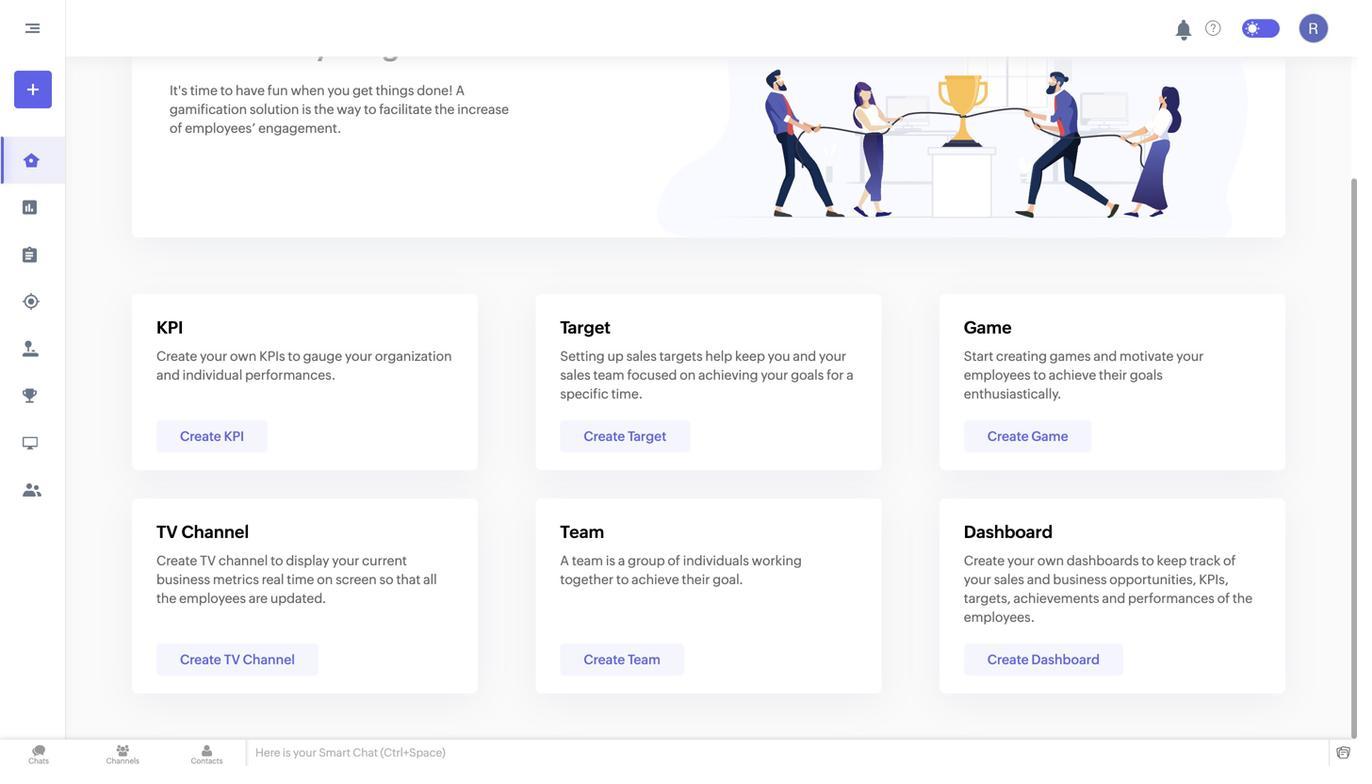 Task type: vqa. For each thing, say whether or not it's contained in the screenshot.
KPIs,
yes



Task type: describe. For each thing, give the bounding box(es) containing it.
working
[[752, 553, 802, 569]]

1 vertical spatial channel
[[243, 652, 295, 668]]

when
[[291, 83, 325, 98]]

get
[[353, 83, 373, 98]]

goals.
[[382, 30, 464, 62]]

create for create tv channel
[[180, 652, 221, 668]]

the down done!
[[435, 102, 455, 117]]

you for target
[[768, 349, 791, 364]]

create for create team
[[584, 652, 625, 668]]

0 horizontal spatial is
[[283, 747, 291, 760]]

start
[[964, 349, 994, 364]]

create for create kpi
[[180, 429, 221, 444]]

current
[[362, 553, 407, 569]]

done!
[[417, 83, 453, 98]]

kpis,
[[1200, 572, 1229, 587]]

1 horizontal spatial game
[[1032, 429, 1069, 444]]

start creating games and motivate your employees to achieve their goals enthusiastically.
[[964, 349, 1204, 402]]

1 vertical spatial team
[[628, 652, 661, 668]]

user image
[[1299, 13, 1329, 43]]

is inside a team is a group of individuals working together to achieve their goal.
[[606, 553, 616, 569]]

a inside a team is a group of individuals working together to achieve their goal.
[[618, 553, 625, 569]]

specific
[[560, 387, 609, 402]]

have
[[236, 83, 265, 98]]

gauge
[[303, 349, 342, 364]]

time inside create tv channel to display your current business metrics real time on screen so that all the employees are updated.
[[287, 572, 314, 587]]

the inside create tv channel to display your current business metrics real time on screen so that all the employees are updated.
[[157, 591, 177, 606]]

create dashboard
[[988, 652, 1100, 668]]

team inside setting up sales targets help keep you and your sales team focused on achieving your goals for a specific time.
[[594, 368, 625, 383]]

setting up sales targets help keep you and your sales team focused on achieving your goals for a specific time.
[[560, 349, 854, 402]]

are
[[249, 591, 268, 606]]

create kpi
[[180, 429, 244, 444]]

kpis
[[259, 349, 285, 364]]

performances
[[1129, 591, 1215, 606]]

way
[[337, 102, 361, 117]]

create team
[[584, 652, 661, 668]]

employees inside start creating games and motivate your employees to achieve their goals enthusiastically.
[[964, 368, 1031, 383]]

0 vertical spatial channel
[[182, 523, 249, 542]]

tv for create tv channel
[[224, 652, 240, 668]]

a inside setting up sales targets help keep you and your sales team focused on achieving your goals for a specific time.
[[847, 368, 854, 383]]

metrics
[[213, 572, 259, 587]]

employees inside create tv channel to display your current business metrics real time on screen so that all the employees are updated.
[[179, 591, 246, 606]]

tv for create tv channel to display your current business metrics real time on screen so that all the employees are updated.
[[200, 553, 216, 569]]

targets,
[[964, 591, 1011, 606]]

create for create your own kpis to gauge your organization and individual performances.
[[157, 349, 197, 364]]

it's time to have fun when you get things done! a gamification solution is the way to facilitate the increase of employees' engagement.
[[170, 83, 509, 136]]

0 vertical spatial dashboard
[[964, 523, 1053, 542]]

employees.
[[964, 610, 1036, 625]]

sales for dashboard
[[994, 572, 1025, 587]]

a team is a group of individuals working together to achieve their goal.
[[560, 553, 802, 587]]

for
[[827, 368, 844, 383]]

to inside 'create your own dashboards to keep track of your sales and business opportunities, kpis, targets, achievements and performances of the employees.'
[[1142, 553, 1155, 569]]

individuals
[[683, 553, 749, 569]]

to achieve your goals.
[[170, 30, 464, 62]]

create target
[[584, 429, 667, 444]]

team inside a team is a group of individuals working together to achieve their goal.
[[572, 553, 603, 569]]

to down get
[[364, 102, 377, 117]]

performances.
[[245, 368, 336, 383]]

their inside start creating games and motivate your employees to achieve their goals enthusiastically.
[[1099, 368, 1128, 383]]

targets
[[660, 349, 703, 364]]

goals inside start creating games and motivate your employees to achieve their goals enthusiastically.
[[1130, 368, 1163, 383]]

to inside start creating games and motivate your employees to achieve their goals enthusiastically.
[[1034, 368, 1047, 383]]

to inside the create your own kpis to gauge your organization and individual performances.
[[288, 349, 301, 364]]

create for create game
[[988, 429, 1029, 444]]

the down when
[[314, 102, 334, 117]]

smart
[[319, 747, 351, 760]]

employees'
[[185, 121, 256, 136]]

screen
[[336, 572, 377, 587]]

create for create dashboard
[[988, 652, 1029, 668]]

solution
[[250, 102, 299, 117]]

goals inside setting up sales targets help keep you and your sales team focused on achieving your goals for a specific time.
[[791, 368, 824, 383]]

achievements
[[1014, 591, 1100, 606]]

0 horizontal spatial game
[[964, 318, 1012, 338]]

1 vertical spatial dashboard
[[1032, 652, 1100, 668]]

achieve inside start creating games and motivate your employees to achieve their goals enthusiastically.
[[1049, 368, 1097, 383]]

chat
[[353, 747, 378, 760]]

business inside 'create your own dashboards to keep track of your sales and business opportunities, kpis, targets, achievements and performances of the employees.'
[[1054, 572, 1107, 587]]

help
[[706, 349, 733, 364]]

tv channel
[[157, 523, 249, 542]]

own for dashboard
[[1038, 553, 1065, 569]]

create for create your own dashboards to keep track of your sales and business opportunities, kpis, targets, achievements and performances of the employees.
[[964, 553, 1005, 569]]

of down kpis,
[[1218, 591, 1231, 606]]

(ctrl+space)
[[380, 747, 446, 760]]



Task type: locate. For each thing, give the bounding box(es) containing it.
create your own dashboards to keep track of your sales and business opportunities, kpis, targets, achievements and performances of the employees.
[[964, 553, 1253, 625]]

is down when
[[302, 102, 311, 117]]

and inside start creating games and motivate your employees to achieve their goals enthusiastically.
[[1094, 349, 1118, 364]]

a inside the it's time to have fun when you get things done! a gamification solution is the way to facilitate the increase of employees' engagement.
[[456, 83, 465, 98]]

create down specific
[[584, 429, 625, 444]]

create tv channel
[[180, 652, 295, 668]]

1 horizontal spatial you
[[768, 349, 791, 364]]

0 vertical spatial you
[[328, 83, 350, 98]]

keep inside 'create your own dashboards to keep track of your sales and business opportunities, kpis, targets, achievements and performances of the employees.'
[[1157, 553, 1187, 569]]

creating
[[997, 349, 1048, 364]]

time.
[[612, 387, 643, 402]]

2 vertical spatial sales
[[994, 572, 1025, 587]]

2 horizontal spatial achieve
[[1049, 368, 1097, 383]]

up
[[608, 349, 624, 364]]

1 horizontal spatial kpi
[[224, 429, 244, 444]]

own
[[230, 349, 257, 364], [1038, 553, 1065, 569]]

1 vertical spatial tv
[[200, 553, 216, 569]]

your inside start creating games and motivate your employees to achieve their goals enthusiastically.
[[1177, 349, 1204, 364]]

1 vertical spatial you
[[768, 349, 791, 364]]

1 vertical spatial kpi
[[224, 429, 244, 444]]

of inside the it's time to have fun when you get things done! a gamification solution is the way to facilitate the increase of employees' engagement.
[[170, 121, 182, 136]]

0 vertical spatial their
[[1099, 368, 1128, 383]]

list
[[0, 137, 65, 514]]

facilitate
[[379, 102, 432, 117]]

of
[[170, 121, 182, 136], [668, 553, 681, 569], [1224, 553, 1237, 569], [1218, 591, 1231, 606]]

create inside 'create your own dashboards to keep track of your sales and business opportunities, kpis, targets, achievements and performances of the employees.'
[[964, 553, 1005, 569]]

create up individual
[[157, 349, 197, 364]]

keep up opportunities,
[[1157, 553, 1187, 569]]

games
[[1050, 349, 1091, 364]]

sales up targets,
[[994, 572, 1025, 587]]

0 vertical spatial team
[[560, 523, 605, 542]]

achieve down games
[[1049, 368, 1097, 383]]

time inside the it's time to have fun when you get things done! a gamification solution is the way to facilitate the increase of employees' engagement.
[[190, 83, 218, 98]]

2 horizontal spatial is
[[606, 553, 616, 569]]

tv
[[157, 523, 178, 542], [200, 553, 216, 569], [224, 652, 240, 668]]

create down together
[[584, 652, 625, 668]]

display
[[286, 553, 330, 569]]

create your own kpis to gauge your organization and individual performances.
[[157, 349, 452, 383]]

the
[[314, 102, 334, 117], [435, 102, 455, 117], [157, 591, 177, 606], [1233, 591, 1253, 606]]

2 vertical spatial achieve
[[632, 572, 679, 587]]

dashboard down achievements
[[1032, 652, 1100, 668]]

you right help
[[768, 349, 791, 364]]

1 horizontal spatial own
[[1038, 553, 1065, 569]]

sales inside 'create your own dashboards to keep track of your sales and business opportunities, kpis, targets, achievements and performances of the employees.'
[[994, 572, 1025, 587]]

that
[[396, 572, 421, 587]]

1 vertical spatial team
[[572, 553, 603, 569]]

gamification
[[170, 102, 247, 117]]

1 vertical spatial is
[[606, 553, 616, 569]]

channel up the channel
[[182, 523, 249, 542]]

1 horizontal spatial goals
[[1130, 368, 1163, 383]]

1 horizontal spatial time
[[287, 572, 314, 587]]

0 horizontal spatial team
[[560, 523, 605, 542]]

to up the it's
[[170, 30, 197, 62]]

and down "dashboards"
[[1103, 591, 1126, 606]]

the inside 'create your own dashboards to keep track of your sales and business opportunities, kpis, targets, achievements and performances of the employees.'
[[1233, 591, 1253, 606]]

1 vertical spatial keep
[[1157, 553, 1187, 569]]

channel
[[219, 553, 268, 569]]

0 vertical spatial sales
[[627, 349, 657, 364]]

here is your smart chat (ctrl+space)
[[256, 747, 446, 760]]

1 horizontal spatial business
[[1054, 572, 1107, 587]]

to
[[170, 30, 197, 62], [220, 83, 233, 98], [364, 102, 377, 117], [288, 349, 301, 364], [1034, 368, 1047, 383], [271, 553, 283, 569], [1142, 553, 1155, 569], [617, 572, 629, 587]]

business
[[157, 572, 210, 587], [1054, 572, 1107, 587]]

to left have
[[220, 83, 233, 98]]

a inside a team is a group of individuals working together to achieve their goal.
[[560, 553, 570, 569]]

enthusiastically.
[[964, 387, 1062, 402]]

create down individual
[[180, 429, 221, 444]]

it's
[[170, 83, 188, 98]]

0 horizontal spatial kpi
[[157, 318, 183, 338]]

their down motivate at the right top of the page
[[1099, 368, 1128, 383]]

of down the gamification
[[170, 121, 182, 136]]

you
[[328, 83, 350, 98], [768, 349, 791, 364]]

motivate
[[1120, 349, 1174, 364]]

to down creating in the right of the page
[[1034, 368, 1047, 383]]

focused
[[627, 368, 677, 383]]

increase
[[458, 102, 509, 117]]

0 vertical spatial achieve
[[203, 30, 308, 62]]

and
[[793, 349, 817, 364], [1094, 349, 1118, 364], [157, 368, 180, 383], [1028, 572, 1051, 587], [1103, 591, 1126, 606]]

0 vertical spatial employees
[[964, 368, 1031, 383]]

dashboard up targets,
[[964, 523, 1053, 542]]

a left group
[[618, 553, 625, 569]]

0 horizontal spatial goals
[[791, 368, 824, 383]]

1 vertical spatial on
[[317, 572, 333, 587]]

1 horizontal spatial employees
[[964, 368, 1031, 383]]

1 horizontal spatial a
[[560, 553, 570, 569]]

a
[[456, 83, 465, 98], [560, 553, 570, 569]]

0 horizontal spatial you
[[328, 83, 350, 98]]

1 vertical spatial target
[[628, 429, 667, 444]]

together
[[560, 572, 614, 587]]

1 horizontal spatial target
[[628, 429, 667, 444]]

0 vertical spatial on
[[680, 368, 696, 383]]

1 horizontal spatial is
[[302, 102, 311, 117]]

target
[[560, 318, 611, 338], [628, 429, 667, 444]]

you inside the it's time to have fun when you get things done! a gamification solution is the way to facilitate the increase of employees' engagement.
[[328, 83, 350, 98]]

game down enthusiastically.
[[1032, 429, 1069, 444]]

keep inside setting up sales targets help keep you and your sales team focused on achieving your goals for a specific time.
[[735, 349, 765, 364]]

real
[[262, 572, 284, 587]]

a right for
[[847, 368, 854, 383]]

target down time.
[[628, 429, 667, 444]]

team
[[594, 368, 625, 383], [572, 553, 603, 569]]

you for to achieve your goals.
[[328, 83, 350, 98]]

is right the here
[[283, 747, 291, 760]]

on inside setting up sales targets help keep you and your sales team focused on achieving your goals for a specific time.
[[680, 368, 696, 383]]

create up targets,
[[964, 553, 1005, 569]]

2 business from the left
[[1054, 572, 1107, 587]]

keep up achieving
[[735, 349, 765, 364]]

own left kpis
[[230, 349, 257, 364]]

a right done!
[[456, 83, 465, 98]]

on
[[680, 368, 696, 383], [317, 572, 333, 587]]

create for create target
[[584, 429, 625, 444]]

0 vertical spatial own
[[230, 349, 257, 364]]

1 vertical spatial a
[[618, 553, 625, 569]]

track
[[1190, 553, 1221, 569]]

1 horizontal spatial team
[[628, 652, 661, 668]]

0 vertical spatial keep
[[735, 349, 765, 364]]

0 vertical spatial target
[[560, 318, 611, 338]]

goals left for
[[791, 368, 824, 383]]

1 vertical spatial time
[[287, 572, 314, 587]]

the right performances
[[1233, 591, 1253, 606]]

0 horizontal spatial sales
[[560, 368, 591, 383]]

0 vertical spatial a
[[456, 83, 465, 98]]

employees up enthusiastically.
[[964, 368, 1031, 383]]

on inside create tv channel to display your current business metrics real time on screen so that all the employees are updated.
[[317, 572, 333, 587]]

goals down motivate at the right top of the page
[[1130, 368, 1163, 383]]

of right group
[[668, 553, 681, 569]]

employees down metrics
[[179, 591, 246, 606]]

0 vertical spatial team
[[594, 368, 625, 383]]

setting
[[560, 349, 605, 364]]

tv inside create tv channel to display your current business metrics real time on screen so that all the employees are updated.
[[200, 553, 216, 569]]

0 horizontal spatial tv
[[157, 523, 178, 542]]

2 horizontal spatial tv
[[224, 652, 240, 668]]

0 horizontal spatial own
[[230, 349, 257, 364]]

create down employees.
[[988, 652, 1029, 668]]

so
[[380, 572, 394, 587]]

0 vertical spatial time
[[190, 83, 218, 98]]

is inside the it's time to have fun when you get things done! a gamification solution is the way to facilitate the increase of employees' engagement.
[[302, 102, 311, 117]]

1 horizontal spatial on
[[680, 368, 696, 383]]

their down individuals
[[682, 572, 710, 587]]

of right track
[[1224, 553, 1237, 569]]

achieving
[[699, 368, 759, 383]]

0 horizontal spatial a
[[456, 83, 465, 98]]

business down "dashboards"
[[1054, 572, 1107, 587]]

sales for target
[[560, 368, 591, 383]]

game up "start"
[[964, 318, 1012, 338]]

kpi up individual
[[157, 318, 183, 338]]

and right help
[[793, 349, 817, 364]]

organization
[[375, 349, 452, 364]]

the down "tv channel"
[[157, 591, 177, 606]]

create tv channel to display your current business metrics real time on screen so that all the employees are updated.
[[157, 553, 437, 606]]

you up way
[[328, 83, 350, 98]]

their inside a team is a group of individuals working together to achieve their goal.
[[682, 572, 710, 587]]

1 business from the left
[[157, 572, 210, 587]]

team up together
[[572, 553, 603, 569]]

2 vertical spatial is
[[283, 747, 291, 760]]

0 vertical spatial tv
[[157, 523, 178, 542]]

0 vertical spatial game
[[964, 318, 1012, 338]]

all
[[423, 572, 437, 587]]

own up achievements
[[1038, 553, 1065, 569]]

create down metrics
[[180, 652, 221, 668]]

own for kpi
[[230, 349, 257, 364]]

contacts image
[[168, 740, 246, 767]]

you inside setting up sales targets help keep you and your sales team focused on achieving your goals for a specific time.
[[768, 349, 791, 364]]

achieve
[[203, 30, 308, 62], [1049, 368, 1097, 383], [632, 572, 679, 587]]

2 goals from the left
[[1130, 368, 1163, 383]]

game
[[964, 318, 1012, 338], [1032, 429, 1069, 444]]

create game
[[988, 429, 1069, 444]]

and left individual
[[157, 368, 180, 383]]

employees
[[964, 368, 1031, 383], [179, 591, 246, 606]]

help image
[[1206, 20, 1222, 36]]

1 goals from the left
[[791, 368, 824, 383]]

updated.
[[270, 591, 326, 606]]

and up achievements
[[1028, 572, 1051, 587]]

to up real
[[271, 553, 283, 569]]

engagement.
[[259, 121, 342, 136]]

1 vertical spatial sales
[[560, 368, 591, 383]]

target up setting
[[560, 318, 611, 338]]

of inside a team is a group of individuals working together to achieve their goal.
[[668, 553, 681, 569]]

1 vertical spatial achieve
[[1049, 368, 1097, 383]]

business inside create tv channel to display your current business metrics real time on screen so that all the employees are updated.
[[157, 572, 210, 587]]

1 vertical spatial employees
[[179, 591, 246, 606]]

kpi
[[157, 318, 183, 338], [224, 429, 244, 444]]

on down targets
[[680, 368, 696, 383]]

0 horizontal spatial their
[[682, 572, 710, 587]]

0 horizontal spatial time
[[190, 83, 218, 98]]

to inside a team is a group of individuals working together to achieve their goal.
[[617, 572, 629, 587]]

own inside 'create your own dashboards to keep track of your sales and business opportunities, kpis, targets, achievements and performances of the employees.'
[[1038, 553, 1065, 569]]

2 horizontal spatial sales
[[994, 572, 1025, 587]]

time up the gamification
[[190, 83, 218, 98]]

sales up focused
[[627, 349, 657, 364]]

time up 'updated.'
[[287, 572, 314, 587]]

1 vertical spatial own
[[1038, 553, 1065, 569]]

fun
[[268, 83, 288, 98]]

is
[[302, 102, 311, 117], [606, 553, 616, 569], [283, 747, 291, 760]]

your
[[314, 30, 376, 62], [200, 349, 227, 364], [345, 349, 373, 364], [819, 349, 847, 364], [1177, 349, 1204, 364], [761, 368, 789, 383], [332, 553, 360, 569], [1008, 553, 1035, 569], [964, 572, 992, 587], [293, 747, 317, 760]]

2 vertical spatial tv
[[224, 652, 240, 668]]

1 horizontal spatial achieve
[[632, 572, 679, 587]]

business down "tv channel"
[[157, 572, 210, 587]]

and right games
[[1094, 349, 1118, 364]]

own inside the create your own kpis to gauge your organization and individual performances.
[[230, 349, 257, 364]]

keep
[[735, 349, 765, 364], [1157, 553, 1187, 569]]

1 vertical spatial game
[[1032, 429, 1069, 444]]

achieve up have
[[203, 30, 308, 62]]

here
[[256, 747, 280, 760]]

create
[[157, 349, 197, 364], [180, 429, 221, 444], [584, 429, 625, 444], [988, 429, 1029, 444], [157, 553, 197, 569], [964, 553, 1005, 569], [180, 652, 221, 668], [584, 652, 625, 668], [988, 652, 1029, 668]]

to inside create tv channel to display your current business metrics real time on screen so that all the employees are updated.
[[271, 553, 283, 569]]

create for create tv channel to display your current business metrics real time on screen so that all the employees are updated.
[[157, 553, 197, 569]]

group
[[628, 553, 665, 569]]

a up together
[[560, 553, 570, 569]]

tv inside create tv channel link
[[224, 652, 240, 668]]

0 horizontal spatial on
[[317, 572, 333, 587]]

and inside the create your own kpis to gauge your organization and individual performances.
[[157, 368, 180, 383]]

chats image
[[0, 740, 78, 767]]

to up performances.
[[288, 349, 301, 364]]

to down group
[[617, 572, 629, 587]]

1 horizontal spatial a
[[847, 368, 854, 383]]

0 vertical spatial kpi
[[157, 318, 183, 338]]

is up together
[[606, 553, 616, 569]]

and inside setting up sales targets help keep you and your sales team focused on achieving your goals for a specific time.
[[793, 349, 817, 364]]

your inside create tv channel to display your current business metrics real time on screen so that all the employees are updated.
[[332, 553, 360, 569]]

sales down setting
[[560, 368, 591, 383]]

opportunities,
[[1110, 572, 1197, 587]]

keep for dashboard
[[1157, 553, 1187, 569]]

0 horizontal spatial keep
[[735, 349, 765, 364]]

goal.
[[713, 572, 744, 587]]

kpi down individual
[[224, 429, 244, 444]]

1 horizontal spatial their
[[1099, 368, 1128, 383]]

their
[[1099, 368, 1128, 383], [682, 572, 710, 587]]

1 horizontal spatial keep
[[1157, 553, 1187, 569]]

1 horizontal spatial tv
[[200, 553, 216, 569]]

dashboards
[[1067, 553, 1139, 569]]

create inside create tv channel to display your current business metrics real time on screen so that all the employees are updated.
[[157, 553, 197, 569]]

0 horizontal spatial achieve
[[203, 30, 308, 62]]

channel
[[182, 523, 249, 542], [243, 652, 295, 668]]

create down enthusiastically.
[[988, 429, 1029, 444]]

to up opportunities,
[[1142, 553, 1155, 569]]

create down "tv channel"
[[157, 553, 197, 569]]

0 horizontal spatial target
[[560, 318, 611, 338]]

time
[[190, 83, 218, 98], [287, 572, 314, 587]]

0 horizontal spatial employees
[[179, 591, 246, 606]]

keep for target
[[735, 349, 765, 364]]

0 vertical spatial a
[[847, 368, 854, 383]]

achieve down group
[[632, 572, 679, 587]]

a
[[847, 368, 854, 383], [618, 553, 625, 569]]

sales
[[627, 349, 657, 364], [560, 368, 591, 383], [994, 572, 1025, 587]]

0 horizontal spatial a
[[618, 553, 625, 569]]

1 horizontal spatial sales
[[627, 349, 657, 364]]

create inside the create your own kpis to gauge your organization and individual performances.
[[157, 349, 197, 364]]

channels image
[[84, 740, 162, 767]]

0 horizontal spatial business
[[157, 572, 210, 587]]

team down up
[[594, 368, 625, 383]]

1 vertical spatial a
[[560, 553, 570, 569]]

goals
[[791, 368, 824, 383], [1130, 368, 1163, 383]]

on down display
[[317, 572, 333, 587]]

things
[[376, 83, 414, 98]]

create tv channel link
[[157, 644, 319, 676]]

0 vertical spatial is
[[302, 102, 311, 117]]

individual
[[183, 368, 243, 383]]

channel down are
[[243, 652, 295, 668]]

achieve inside a team is a group of individuals working together to achieve their goal.
[[632, 572, 679, 587]]

1 vertical spatial their
[[682, 572, 710, 587]]



